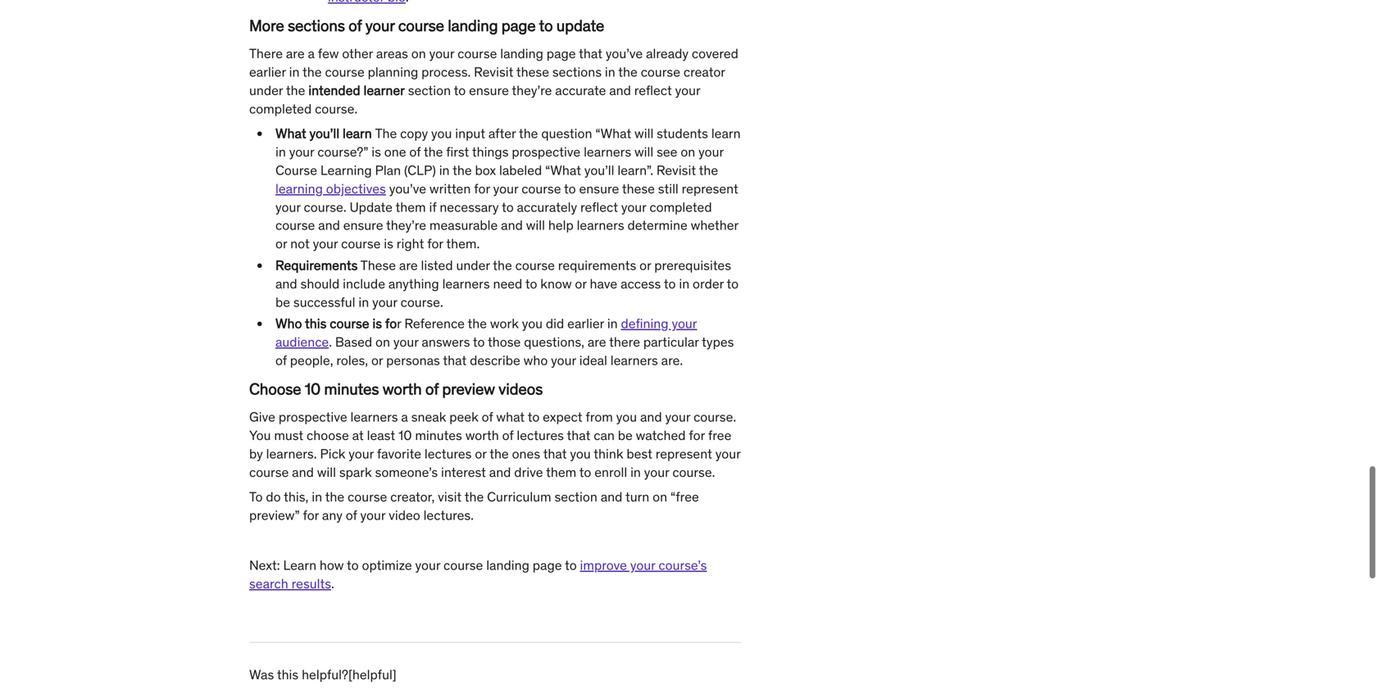 Task type: vqa. For each thing, say whether or not it's contained in the screenshot.
Get
no



Task type: locate. For each thing, give the bounding box(es) containing it.
give
[[249, 409, 275, 426]]

or up interest
[[475, 445, 487, 462]]

10 up favorite
[[398, 427, 412, 444]]

your inside "section to ensure they're accurate and reflect your completed course."
[[675, 82, 700, 99]]

section to ensure they're accurate and reflect your completed course.
[[249, 82, 700, 117]]

page
[[501, 15, 536, 35], [547, 45, 576, 62], [533, 557, 562, 574]]

that down update
[[579, 45, 602, 62]]

worth inside the give prospective learners a sneak peek of what to expect from you and your course. you must choose at least 10 minutes worth of lectures that can be watched for free by learners. pick your favorite lectures or the ones that you think best represent your course and will spark someone's interest and drive them to enroll in your course. to do this, in the course creator, visit the curriculum section and turn on "free preview" for any of your video lectures.
[[465, 427, 499, 444]]

completed inside the you've written for your course to ensure these still represent your course. update them if necessary to accurately reflect your completed course and ensure they're measurable and will help learners determine whether or not your course is right for them.
[[649, 199, 712, 215]]

2 horizontal spatial ensure
[[579, 180, 619, 197]]

0 vertical spatial minutes
[[324, 379, 379, 399]]

this right was at the bottom left of the page
[[277, 667, 299, 683]]

1 vertical spatial revisit
[[656, 162, 696, 179]]

1 horizontal spatial revisit
[[656, 162, 696, 179]]

accurately
[[517, 199, 577, 215]]

1 horizontal spatial be
[[618, 427, 633, 444]]

for left free
[[689, 427, 705, 444]]

you
[[431, 125, 452, 142], [522, 315, 543, 332], [616, 409, 637, 426], [570, 445, 591, 462]]

0 horizontal spatial "what
[[545, 162, 581, 179]]

a inside the give prospective learners a sneak peek of what to expect from you and your course. you must choose at least 10 minutes worth of lectures that can be watched for free by learners. pick your favorite lectures or the ones that you think best represent your course and will spark someone's interest and drive them to enroll in your course. to do this, in the course creator, visit the curriculum section and turn on "free preview" for any of your video lectures.
[[401, 409, 408, 426]]

improve
[[580, 557, 627, 574]]

minutes inside the give prospective learners a sneak peek of what to expect from you and your course. you must choose at least 10 minutes worth of lectures that can be watched for free by learners. pick your favorite lectures or the ones that you think best represent your course and will spark someone's interest and drive them to enroll in your course. to do this, in the course creator, visit the curriculum section and turn on "free preview" for any of your video lectures.
[[415, 427, 462, 444]]

is left "right"
[[384, 235, 393, 252]]

the right visit
[[465, 489, 484, 506]]

and inside "section to ensure they're accurate and reflect your completed course."
[[609, 82, 631, 99]]

one
[[384, 143, 406, 160]]

expect
[[543, 409, 582, 426]]

on inside there are a few other areas on your course landing page that you've already covered earlier in the course planning process. revisit these sections in the course creator under the
[[411, 45, 426, 62]]

of left what
[[482, 409, 493, 426]]

1 horizontal spatial sections
[[552, 64, 602, 80]]

learners up least
[[350, 409, 398, 426]]

are inside there are a few other areas on your course landing page that you've already covered earlier in the course planning process. revisit these sections in the course creator under the
[[286, 45, 305, 62]]

course's
[[659, 557, 707, 574]]

represent up 'whether'
[[682, 180, 738, 197]]

under inside "requirements these are listed under the course requirements or prerequisites and should include anything learners need to know or have access to in order to be successful in your course."
[[456, 257, 490, 274]]

that inside . based on your answers to those questions, are there particular types of people, roles, or personas that describe who your ideal learners are.
[[443, 352, 467, 369]]

0 vertical spatial represent
[[682, 180, 738, 197]]

course?"
[[317, 143, 368, 160]]

minutes down sneak
[[415, 427, 462, 444]]

of inside the copy you input after the question "what will students learn in your course?" is one of the first things prospective learners will see on your course learning plan (clp) in the box labeled "what you'll learn". revisit the learning objectives
[[409, 143, 421, 160]]

course. inside the you've written for your course to ensure these still represent your course. update them if necessary to accurately reflect your completed course and ensure they're measurable and will help learners determine whether or not your course is right for them.
[[304, 199, 346, 215]]

answers
[[422, 334, 470, 350]]

reflect down the already on the top of the page
[[634, 82, 672, 99]]

course. down learning objectives link
[[304, 199, 346, 215]]

0 vertical spatial revisit
[[474, 64, 513, 80]]

1 vertical spatial sections
[[552, 64, 602, 80]]

.
[[329, 334, 332, 350], [331, 575, 334, 592]]

you'll left learn".
[[584, 162, 614, 179]]

revisit up "section to ensure they're accurate and reflect your completed course."
[[474, 64, 513, 80]]

0 vertical spatial landing
[[448, 15, 498, 35]]

0 vertical spatial sections
[[288, 15, 345, 35]]

course. down intended
[[315, 100, 358, 117]]

0 horizontal spatial are
[[286, 45, 305, 62]]

0 horizontal spatial worth
[[383, 379, 422, 399]]

your down best
[[644, 464, 669, 481]]

0 horizontal spatial they're
[[386, 217, 426, 234]]

think
[[594, 445, 623, 462]]

0 vertical spatial this
[[305, 315, 327, 332]]

earlier right did
[[567, 315, 604, 332]]

reflect inside the you've written for your course to ensure these still represent your course. update them if necessary to accurately reflect your completed course and ensure they're measurable and will help learners determine whether or not your course is right for them.
[[580, 199, 618, 215]]

in
[[289, 64, 300, 80], [605, 64, 615, 80], [275, 143, 286, 160], [439, 162, 450, 179], [679, 275, 690, 292], [358, 294, 369, 310], [607, 315, 618, 332], [630, 464, 641, 481], [312, 489, 322, 506]]

the copy you input after the question "what will students learn in your course?" is one of the first things prospective learners will see on your course learning plan (clp) in the box labeled "what you'll learn". revisit the learning objectives
[[275, 125, 741, 197]]

1 horizontal spatial this
[[305, 315, 327, 332]]

0 vertical spatial reflect
[[634, 82, 672, 99]]

course. inside "requirements these are listed under the course requirements or prerequisites and should include anything learners need to know or have access to in order to be successful in your course."
[[401, 294, 443, 310]]

you'll
[[309, 125, 339, 142], [584, 162, 614, 179]]

1 vertical spatial they're
[[386, 217, 426, 234]]

are up ideal
[[588, 334, 606, 350]]

0 horizontal spatial ensure
[[343, 217, 383, 234]]

1 vertical spatial minutes
[[415, 427, 462, 444]]

they're inside "section to ensure they're accurate and reflect your completed course."
[[512, 82, 552, 99]]

0 horizontal spatial learn
[[343, 125, 372, 142]]

0 vertical spatial 10
[[305, 379, 321, 399]]

you've down (clp)
[[389, 180, 426, 197]]

this up audience
[[305, 315, 327, 332]]

0 horizontal spatial completed
[[249, 100, 312, 117]]

of inside . based on your answers to those questions, are there particular types of people, roles, or personas that describe who your ideal learners are.
[[275, 352, 287, 369]]

course up these
[[341, 235, 381, 252]]

learners.
[[266, 445, 317, 462]]

did
[[546, 315, 564, 332]]

1 horizontal spatial you've
[[606, 45, 643, 62]]

and down accurately
[[501, 217, 523, 234]]

0 vertical spatial page
[[501, 15, 536, 35]]

0 horizontal spatial be
[[275, 294, 290, 310]]

on inside the copy you input after the question "what will students learn in your course?" is one of the first things prospective learners will see on your course learning plan (clp) in the box labeled "what you'll learn". revisit the learning objectives
[[681, 143, 695, 160]]

0 horizontal spatial sections
[[288, 15, 345, 35]]

0 horizontal spatial this
[[277, 667, 299, 683]]

1 horizontal spatial 10
[[398, 427, 412, 444]]

0 horizontal spatial minutes
[[324, 379, 379, 399]]

prospective inside the copy you input after the question "what will students learn in your course?" is one of the first things prospective learners will see on your course learning plan (clp) in the box labeled "what you'll learn". revisit the learning objectives
[[512, 143, 581, 160]]

1 vertical spatial you'll
[[584, 162, 614, 179]]

0 horizontal spatial you've
[[389, 180, 426, 197]]

1 horizontal spatial you'll
[[584, 162, 614, 179]]

represent down the watched
[[655, 445, 712, 462]]

determine
[[627, 217, 688, 234]]

reference
[[404, 315, 465, 332]]

these down learn".
[[622, 180, 655, 197]]

they're inside the you've written for your course to ensure these still represent your course. update them if necessary to accurately reflect your completed course and ensure they're measurable and will help learners determine whether or not your course is right for them.
[[386, 217, 426, 234]]

or inside the give prospective learners a sneak peek of what to expect from you and your course. you must choose at least 10 minutes worth of lectures that can be watched for free by learners. pick your favorite lectures or the ones that you think best represent your course and will spark someone's interest and drive them to enroll in your course. to do this, in the course creator, visit the curriculum section and turn on "free preview" for any of your video lectures.
[[475, 445, 487, 462]]

0 vertical spatial a
[[308, 45, 315, 62]]

1 horizontal spatial reflect
[[634, 82, 672, 99]]

0 horizontal spatial you'll
[[309, 125, 339, 142]]

free
[[708, 427, 731, 444]]

1 vertical spatial landing
[[500, 45, 543, 62]]

course down the by
[[249, 464, 289, 481]]

1 horizontal spatial them
[[546, 464, 576, 481]]

your up course
[[289, 143, 314, 160]]

people,
[[290, 352, 333, 369]]

1 vertical spatial a
[[401, 409, 408, 426]]

in down best
[[630, 464, 641, 481]]

ensure down learn".
[[579, 180, 619, 197]]

the
[[303, 64, 322, 80], [618, 64, 638, 80], [286, 82, 305, 99], [519, 125, 538, 142], [424, 143, 443, 160], [453, 162, 472, 179], [699, 162, 718, 179], [493, 257, 512, 274], [468, 315, 487, 332], [489, 445, 509, 462], [325, 489, 344, 506], [465, 489, 484, 506]]

course
[[398, 15, 444, 35], [457, 45, 497, 62], [325, 64, 365, 80], [641, 64, 680, 80], [521, 180, 561, 197], [275, 217, 315, 234], [341, 235, 381, 252], [515, 257, 555, 274], [330, 315, 369, 332], [249, 464, 289, 481], [348, 489, 387, 506], [443, 557, 483, 574]]

page down update
[[547, 45, 576, 62]]

things
[[472, 143, 509, 160]]

learners inside the you've written for your course to ensure these still represent your course. update them if necessary to accurately reflect your completed course and ensure they're measurable and will help learners determine whether or not your course is right for them.
[[577, 217, 624, 234]]

1 vertical spatial worth
[[465, 427, 499, 444]]

to right order
[[727, 275, 739, 292]]

1 horizontal spatial worth
[[465, 427, 499, 444]]

course up not
[[275, 217, 315, 234]]

will
[[634, 125, 654, 142], [634, 143, 653, 160], [526, 217, 545, 234], [317, 464, 336, 481]]

learn right students
[[711, 125, 741, 142]]

. inside . based on your answers to those questions, are there particular types of people, roles, or personas that describe who your ideal learners are.
[[329, 334, 332, 350]]

and down learners.
[[292, 464, 314, 481]]

1 vertical spatial this
[[277, 667, 299, 683]]

0 horizontal spatial revisit
[[474, 64, 513, 80]]

revisit inside there are a few other areas on your course landing page that you've already covered earlier in the course planning process. revisit these sections in the course creator under the
[[474, 64, 513, 80]]

revisit
[[474, 64, 513, 80], [656, 162, 696, 179]]

learn up course?" at the left top of page
[[343, 125, 372, 142]]

1 vertical spatial .
[[331, 575, 334, 592]]

1 vertical spatial represent
[[655, 445, 712, 462]]

2 vertical spatial ensure
[[343, 217, 383, 234]]

there
[[249, 45, 283, 62]]

be right can
[[618, 427, 633, 444]]

0 vertical spatial .
[[329, 334, 332, 350]]

1 vertical spatial under
[[456, 257, 490, 274]]

1 vertical spatial section
[[554, 489, 597, 506]]

should
[[300, 275, 340, 292]]

1 vertical spatial are
[[399, 257, 418, 274]]

sections up few
[[288, 15, 345, 35]]

how
[[320, 557, 344, 574]]

0 vertical spatial they're
[[512, 82, 552, 99]]

minutes down roles,
[[324, 379, 379, 399]]

on inside . based on your answers to those questions, are there particular types of people, roles, or personas that describe who your ideal learners are.
[[375, 334, 390, 350]]

to inside . based on your answers to those questions, are there particular types of people, roles, or personas that describe who your ideal learners are.
[[473, 334, 485, 350]]

them
[[396, 199, 426, 215], [546, 464, 576, 481]]

landing up "section to ensure they're accurate and reflect your completed course."
[[500, 45, 543, 62]]

. left based
[[329, 334, 332, 350]]

. for .
[[331, 575, 334, 592]]

represent inside the give prospective learners a sneak peek of what to expect from you and your course. you must choose at least 10 minutes worth of lectures that can be watched for free by learners. pick your favorite lectures or the ones that you think best represent your course and will spark someone's interest and drive them to enroll in your course. to do this, in the course creator, visit the curriculum section and turn on "free preview" for any of your video lectures.
[[655, 445, 712, 462]]

1 vertical spatial page
[[547, 45, 576, 62]]

someone's
[[375, 464, 438, 481]]

and down learning objectives link
[[318, 217, 340, 234]]

learning
[[275, 180, 323, 197]]

learners inside the give prospective learners a sneak peek of what to expect from you and your course. you must choose at least 10 minutes worth of lectures that can be watched for free by learners. pick your favorite lectures or the ones that you think best represent your course and will spark someone's interest and drive them to enroll in your course. to do this, in the course creator, visit the curriculum section and turn on "free preview" for any of your video lectures.
[[350, 409, 398, 426]]

the inside "requirements these are listed under the course requirements or prerequisites and should include anything learners need to know or have access to in order to be successful in your course."
[[493, 257, 512, 274]]

0 vertical spatial be
[[275, 294, 290, 310]]

1 vertical spatial be
[[618, 427, 633, 444]]

course up intended
[[325, 64, 365, 80]]

or left have
[[575, 275, 587, 292]]

1 vertical spatial these
[[622, 180, 655, 197]]

completed up what
[[249, 100, 312, 117]]

least
[[367, 427, 395, 444]]

1 horizontal spatial they're
[[512, 82, 552, 99]]

your
[[365, 15, 395, 35], [429, 45, 454, 62], [675, 82, 700, 99], [289, 143, 314, 160], [698, 143, 724, 160], [493, 180, 518, 197], [275, 199, 301, 215], [621, 199, 646, 215], [313, 235, 338, 252], [372, 294, 397, 310], [672, 315, 697, 332], [393, 334, 418, 350], [551, 352, 576, 369], [665, 409, 690, 426], [349, 445, 374, 462], [715, 445, 740, 462], [644, 464, 669, 481], [360, 507, 385, 524], [415, 557, 440, 574], [630, 557, 655, 574]]

next: learn how to optimize your course landing page to
[[249, 557, 580, 574]]

more sections of your course landing page to update
[[249, 15, 604, 35]]

roles,
[[336, 352, 368, 369]]

section down the process.
[[408, 82, 451, 99]]

0 horizontal spatial them
[[396, 199, 426, 215]]

question
[[541, 125, 592, 142]]

and down enroll
[[601, 489, 622, 506]]

are
[[286, 45, 305, 62], [399, 257, 418, 274], [588, 334, 606, 350]]

course up the process.
[[457, 45, 497, 62]]

these up "section to ensure they're accurate and reflect your completed course."
[[516, 64, 549, 80]]

planning
[[368, 64, 418, 80]]

of
[[348, 15, 362, 35], [409, 143, 421, 160], [275, 352, 287, 369], [425, 379, 438, 399], [482, 409, 493, 426], [502, 427, 514, 444], [346, 507, 357, 524]]

earlier
[[249, 64, 286, 80], [567, 315, 604, 332]]

a inside there are a few other areas on your course landing page that you've already covered earlier in the course planning process. revisit these sections in the course creator under the
[[308, 45, 315, 62]]

was this helpful? [helpful]
[[249, 667, 397, 683]]

for left any
[[303, 507, 319, 524]]

and left drive
[[489, 464, 511, 481]]

0 horizontal spatial under
[[249, 82, 283, 99]]

0 horizontal spatial a
[[308, 45, 315, 62]]

will inside the give prospective learners a sneak peek of what to expect from you and your course. you must choose at least 10 minutes worth of lectures that can be watched for free by learners. pick your favorite lectures or the ones that you think best represent your course and will spark someone's interest and drive them to enroll in your course. to do this, in the course creator, visit the curriculum section and turn on "free preview" for any of your video lectures.
[[317, 464, 336, 481]]

see
[[657, 143, 677, 160]]

2 vertical spatial is
[[372, 315, 382, 332]]

the up (clp)
[[424, 143, 443, 160]]

earlier down there
[[249, 64, 286, 80]]

of down what
[[502, 427, 514, 444]]

10
[[305, 379, 321, 399], [398, 427, 412, 444]]

2 horizontal spatial are
[[588, 334, 606, 350]]

0 horizontal spatial section
[[408, 82, 451, 99]]

0 vertical spatial completed
[[249, 100, 312, 117]]

1 vertical spatial them
[[546, 464, 576, 481]]

you've left the already on the top of the page
[[606, 45, 643, 62]]

what you'll learn
[[275, 125, 375, 142]]

ones
[[512, 445, 540, 462]]

on down fo
[[375, 334, 390, 350]]

section inside "section to ensure they're accurate and reflect your completed course."
[[408, 82, 451, 99]]

0 vertical spatial you've
[[606, 45, 643, 62]]

them inside the you've written for your course to ensure these still represent your course. update them if necessary to accurately reflect your completed course and ensure they're measurable and will help learners determine whether or not your course is right for them.
[[396, 199, 426, 215]]

your down creator on the top of page
[[675, 82, 700, 99]]

these inside the you've written for your course to ensure these still represent your course. update them if necessary to accurately reflect your completed course and ensure they're measurable and will help learners determine whether or not your course is right for them.
[[622, 180, 655, 197]]

course up know
[[515, 257, 555, 274]]

1 horizontal spatial a
[[401, 409, 408, 426]]

1 vertical spatial completed
[[649, 199, 712, 215]]

helpful?
[[302, 667, 348, 683]]

choose 10 minutes worth of preview videos
[[249, 379, 543, 399]]

and up the watched
[[640, 409, 662, 426]]

1 horizontal spatial these
[[622, 180, 655, 197]]

improve your course's search results
[[249, 557, 707, 592]]

0 vertical spatial under
[[249, 82, 283, 99]]

successful
[[293, 294, 355, 310]]

the left intended
[[286, 82, 305, 99]]

0 vertical spatial worth
[[383, 379, 422, 399]]

1 horizontal spatial are
[[399, 257, 418, 274]]

lectures up ones
[[517, 427, 564, 444]]

your inside defining your audience
[[672, 315, 697, 332]]

"free
[[670, 489, 699, 506]]

0 horizontal spatial lectures
[[424, 445, 472, 462]]

on right turn
[[653, 489, 667, 506]]

you
[[249, 427, 271, 444]]

to left enroll
[[579, 464, 591, 481]]

0 vertical spatial prospective
[[512, 143, 581, 160]]

these inside there are a few other areas on your course landing page that you've already covered earlier in the course planning process. revisit these sections in the course creator under the
[[516, 64, 549, 80]]

revisit up the still
[[656, 162, 696, 179]]

order
[[693, 275, 724, 292]]

be up who
[[275, 294, 290, 310]]

prerequisites
[[654, 257, 731, 274]]

are right there
[[286, 45, 305, 62]]

2 vertical spatial are
[[588, 334, 606, 350]]

lectures up interest
[[424, 445, 472, 462]]

earlier inside there are a few other areas on your course landing page that you've already covered earlier in the course planning process. revisit these sections in the course creator under the
[[249, 64, 286, 80]]

lectures.
[[423, 507, 474, 524]]

1 horizontal spatial under
[[456, 257, 490, 274]]

0 vertical spatial ensure
[[469, 82, 509, 99]]

ensure down update on the top
[[343, 217, 383, 234]]

learners down listed
[[442, 275, 490, 292]]

. based on your answers to those questions, are there particular types of people, roles, or personas that describe who your ideal learners are.
[[275, 334, 734, 369]]

1 horizontal spatial learn
[[711, 125, 741, 142]]

0 vertical spatial earlier
[[249, 64, 286, 80]]

defining your audience link
[[275, 315, 697, 350]]

or inside the you've written for your course to ensure these still represent your course. update them if necessary to accurately reflect your completed course and ensure they're measurable and will help learners determine whether or not your course is right for them.
[[275, 235, 287, 252]]

0 vertical spatial you'll
[[309, 125, 339, 142]]

0 horizontal spatial these
[[516, 64, 549, 80]]

or
[[275, 235, 287, 252], [639, 257, 651, 274], [575, 275, 587, 292], [371, 352, 383, 369], [475, 445, 487, 462]]

0 vertical spatial lectures
[[517, 427, 564, 444]]

your inside improve your course's search results
[[630, 557, 655, 574]]

1 horizontal spatial lectures
[[517, 427, 564, 444]]

to right what
[[528, 409, 540, 426]]

your up fo
[[372, 294, 397, 310]]

these
[[516, 64, 549, 80], [622, 180, 655, 197]]

you left did
[[522, 315, 543, 332]]

to up accurately
[[564, 180, 576, 197]]

of up other
[[348, 15, 362, 35]]

or right roles,
[[371, 352, 383, 369]]

1 horizontal spatial section
[[554, 489, 597, 506]]

1 horizontal spatial minutes
[[415, 427, 462, 444]]

0 vertical spatial section
[[408, 82, 451, 99]]

0 vertical spatial them
[[396, 199, 426, 215]]

represent
[[682, 180, 738, 197], [655, 445, 712, 462]]

0 vertical spatial "what
[[595, 125, 631, 142]]

to
[[249, 489, 263, 506]]

0 horizontal spatial 10
[[305, 379, 321, 399]]

1 horizontal spatial completed
[[649, 199, 712, 215]]

is
[[371, 143, 381, 160], [384, 235, 393, 252], [372, 315, 382, 332]]

those
[[488, 334, 521, 350]]

to up describe
[[473, 334, 485, 350]]

for up listed
[[427, 235, 443, 252]]

2 learn from the left
[[711, 125, 741, 142]]

intended learner
[[308, 82, 405, 99]]

1 horizontal spatial ensure
[[469, 82, 509, 99]]

and left should
[[275, 275, 297, 292]]

1 vertical spatial lectures
[[424, 445, 472, 462]]

revisit inside the copy you input after the question "what will students learn in your course?" is one of the first things prospective learners will see on your course learning plan (clp) in the box labeled "what you'll learn". revisit the learning objectives
[[656, 162, 696, 179]]

ensure up after
[[469, 82, 509, 99]]

0 vertical spatial these
[[516, 64, 549, 80]]

what
[[496, 409, 525, 426]]

questions,
[[524, 334, 584, 350]]

under
[[249, 82, 283, 99], [456, 257, 490, 274]]

your up the requirements
[[313, 235, 338, 252]]

is inside the copy you input after the question "what will students learn in your course?" is one of the first things prospective learners will see on your course learning plan (clp) in the box labeled "what you'll learn". revisit the learning objectives
[[371, 143, 381, 160]]

personas
[[386, 352, 440, 369]]

learners down 'there'
[[610, 352, 658, 369]]

course. up free
[[693, 409, 736, 426]]

have
[[590, 275, 617, 292]]

1 vertical spatial ensure
[[579, 180, 619, 197]]

need
[[493, 275, 522, 292]]

pick
[[320, 445, 345, 462]]

1 vertical spatial reflect
[[580, 199, 618, 215]]

in up accurate
[[605, 64, 615, 80]]

after
[[488, 125, 516, 142]]

your inside "requirements these are listed under the course requirements or prerequisites and should include anything learners need to know or have access to in order to be successful in your course."
[[372, 294, 397, 310]]



Task type: describe. For each thing, give the bounding box(es) containing it.
in up what
[[289, 64, 300, 80]]

them.
[[446, 235, 480, 252]]

your down learning
[[275, 199, 301, 215]]

are.
[[661, 352, 683, 369]]

course
[[275, 162, 317, 179]]

learn
[[283, 557, 316, 574]]

sections inside there are a few other areas on your course landing page that you've already covered earlier in the course planning process. revisit these sections in the course creator under the
[[552, 64, 602, 80]]

2 vertical spatial page
[[533, 557, 562, 574]]

course inside "requirements these are listed under the course requirements or prerequisites and should include anything learners need to know or have access to in order to be successful in your course."
[[515, 257, 555, 274]]

the
[[375, 125, 397, 142]]

your up the areas
[[365, 15, 395, 35]]

requirements these are listed under the course requirements or prerequisites and should include anything learners need to know or have access to in order to be successful in your course.
[[275, 257, 739, 310]]

are inside "requirements these are listed under the course requirements or prerequisites and should include anything learners need to know or have access to in order to be successful in your course."
[[399, 257, 418, 274]]

is inside the you've written for your course to ensure these still represent your course. update them if necessary to accurately reflect your completed course and ensure they're measurable and will help learners determine whether or not your course is right for them.
[[384, 235, 393, 252]]

learners inside "requirements these are listed under the course requirements or prerequisites and should include anything learners need to know or have access to in order to be successful in your course."
[[442, 275, 490, 292]]

best
[[627, 445, 652, 462]]

your down students
[[698, 143, 724, 160]]

choose
[[249, 379, 301, 399]]

prospective inside the give prospective learners a sneak peek of what to expect from you and your course. you must choose at least 10 minutes worth of lectures that can be watched for free by learners. pick your favorite lectures or the ones that you think best represent your course and will spark someone's interest and drive them to enroll in your course. to do this, in the course creator, visit the curriculum section and turn on "free preview" for any of your video lectures.
[[279, 409, 347, 426]]

1 horizontal spatial "what
[[595, 125, 631, 142]]

your left video on the bottom left
[[360, 507, 385, 524]]

to right 'need'
[[525, 275, 537, 292]]

the down students
[[699, 162, 718, 179]]

necessary
[[440, 199, 499, 215]]

will inside the you've written for your course to ensure these still represent your course. update them if necessary to accurately reflect your completed course and ensure they're measurable and will help learners determine whether or not your course is right for them.
[[526, 217, 545, 234]]

results
[[291, 575, 331, 592]]

your down "labeled"
[[493, 180, 518, 197]]

course up based
[[330, 315, 369, 332]]

the down few
[[303, 64, 322, 80]]

your up the watched
[[665, 409, 690, 426]]

that down the expect
[[567, 427, 590, 444]]

of up sneak
[[425, 379, 438, 399]]

you'll inside the copy you input after the question "what will students learn in your course?" is one of the first things prospective learners will see on your course learning plan (clp) in the box labeled "what you'll learn". revisit the learning objectives
[[584, 162, 614, 179]]

you've written for your course to ensure these still represent your course. update them if necessary to accurately reflect your completed course and ensure they're measurable and will help learners determine whether or not your course is right for them.
[[275, 180, 738, 252]]

copy
[[400, 125, 428, 142]]

in down include on the left of page
[[358, 294, 369, 310]]

course down the already on the top of the page
[[641, 64, 680, 80]]

know
[[540, 275, 572, 292]]

the left ones
[[489, 445, 509, 462]]

include
[[343, 275, 385, 292]]

update
[[556, 15, 604, 35]]

creator
[[683, 64, 725, 80]]

you inside the copy you input after the question "what will students learn in your course?" is one of the first things prospective learners will see on your course learning plan (clp) in the box labeled "what you'll learn". revisit the learning objectives
[[431, 125, 452, 142]]

the down first
[[453, 162, 472, 179]]

you've inside there are a few other areas on your course landing page that you've already covered earlier in the course planning process. revisit these sections in the course creator under the
[[606, 45, 643, 62]]

give prospective learners a sneak peek of what to expect from you and your course. you must choose at least 10 minutes worth of lectures that can be watched for free by learners. pick your favorite lectures or the ones that you think best represent your course and will spark someone's interest and drive them to enroll in your course. to do this, in the course creator, visit the curriculum section and turn on "free preview" for any of your video lectures.
[[249, 409, 740, 524]]

course up the areas
[[398, 15, 444, 35]]

this for who
[[305, 315, 327, 332]]

search
[[249, 575, 288, 592]]

already
[[646, 45, 689, 62]]

or inside . based on your answers to those questions, are there particular types of people, roles, or personas that describe who your ideal learners are.
[[371, 352, 383, 369]]

be inside "requirements these are listed under the course requirements or prerequisites and should include anything learners need to know or have access to in order to be successful in your course."
[[275, 294, 290, 310]]

the up any
[[325, 489, 344, 506]]

learning objectives link
[[275, 180, 386, 197]]

this for was
[[277, 667, 299, 683]]

process.
[[421, 64, 471, 80]]

learners inside the copy you input after the question "what will students learn in your course?" is one of the first things prospective learners will see on your course learning plan (clp) in the box labeled "what you'll learn". revisit the learning objectives
[[584, 143, 631, 160]]

your right optimize
[[415, 557, 440, 574]]

for down the box
[[474, 180, 490, 197]]

1 horizontal spatial earlier
[[567, 315, 604, 332]]

the right after
[[519, 125, 538, 142]]

not
[[290, 235, 310, 252]]

fo
[[385, 315, 397, 332]]

ideal
[[579, 352, 607, 369]]

creator,
[[390, 489, 435, 506]]

under inside there are a few other areas on your course landing page that you've already covered earlier in the course planning process. revisit these sections in the course creator under the
[[249, 82, 283, 99]]

landing inside there are a few other areas on your course landing page that you've already covered earlier in the course planning process. revisit these sections in the course creator under the
[[500, 45, 543, 62]]

course. inside "section to ensure they're accurate and reflect your completed course."
[[315, 100, 358, 117]]

anything
[[388, 275, 439, 292]]

in up 'there'
[[607, 315, 618, 332]]

1 vertical spatial "what
[[545, 162, 581, 179]]

turn
[[625, 489, 649, 506]]

[helpful]
[[348, 667, 397, 683]]

interest
[[441, 464, 486, 481]]

your up determine
[[621, 199, 646, 215]]

based
[[335, 334, 372, 350]]

update
[[350, 199, 393, 215]]

who this course is fo r reference the work you did earlier in
[[275, 315, 621, 332]]

improve your course's search results link
[[249, 557, 707, 592]]

drive
[[514, 464, 543, 481]]

labeled
[[499, 162, 542, 179]]

if
[[429, 199, 436, 215]]

your down the at
[[349, 445, 374, 462]]

your down free
[[715, 445, 740, 462]]

accurate
[[555, 82, 606, 99]]

that inside there are a few other areas on your course landing page that you've already covered earlier in the course planning process. revisit these sections in the course creator under the
[[579, 45, 602, 62]]

10 inside the give prospective learners a sneak peek of what to expect from you and your course. you must choose at least 10 minutes worth of lectures that can be watched for free by learners. pick your favorite lectures or the ones that you think best represent your course and will spark someone's interest and drive them to enroll in your course. to do this, in the course creator, visit the curriculum section and turn on "free preview" for any of your video lectures.
[[398, 427, 412, 444]]

of right any
[[346, 507, 357, 524]]

your down r
[[393, 334, 418, 350]]

who
[[523, 352, 548, 369]]

watched
[[636, 427, 686, 444]]

video
[[389, 507, 420, 524]]

your down questions,
[[551, 352, 576, 369]]

course. up "free on the bottom
[[672, 464, 715, 481]]

students
[[657, 125, 708, 142]]

other
[[342, 45, 373, 62]]

or up access
[[639, 257, 651, 274]]

your inside there are a few other areas on your course landing page that you've already covered earlier in the course planning process. revisit these sections in the course creator under the
[[429, 45, 454, 62]]

the left creator on the top of page
[[618, 64, 638, 80]]

defining your audience
[[275, 315, 697, 350]]

spark
[[339, 464, 372, 481]]

at
[[352, 427, 364, 444]]

measurable
[[429, 217, 498, 234]]

2 vertical spatial landing
[[486, 557, 529, 574]]

learn inside the copy you input after the question "what will students learn in your course?" is one of the first things prospective learners will see on your course learning plan (clp) in the box labeled "what you'll learn". revisit the learning objectives
[[711, 125, 741, 142]]

course down lectures.
[[443, 557, 483, 574]]

in down what
[[275, 143, 286, 160]]

was
[[249, 667, 274, 683]]

that right ones
[[543, 445, 567, 462]]

requirements
[[275, 257, 358, 274]]

them inside the give prospective learners a sneak peek of what to expect from you and your course. you must choose at least 10 minutes worth of lectures that can be watched for free by learners. pick your favorite lectures or the ones that you think best represent your course and will spark someone's interest and drive them to enroll in your course. to do this, in the course creator, visit the curriculum section and turn on "free preview" for any of your video lectures.
[[546, 464, 576, 481]]

the left work
[[468, 315, 487, 332]]

you've inside the you've written for your course to ensure these still represent your course. update them if necessary to accurately reflect your completed course and ensure they're measurable and will help learners determine whether or not your course is right for them.
[[389, 180, 426, 197]]

any
[[322, 507, 343, 524]]

areas
[[376, 45, 408, 62]]

r
[[397, 315, 401, 332]]

(clp)
[[404, 162, 436, 179]]

there
[[609, 334, 640, 350]]

listed
[[421, 257, 453, 274]]

and inside "requirements these are listed under the course requirements or prerequisites and should include anything learners need to know or have access to in order to be successful in your course."
[[275, 275, 297, 292]]

types
[[702, 334, 734, 350]]

still
[[658, 180, 678, 197]]

this,
[[284, 489, 308, 506]]

to left update
[[539, 15, 553, 35]]

section inside the give prospective learners a sneak peek of what to expect from you and your course. you must choose at least 10 minutes worth of lectures that can be watched for free by learners. pick your favorite lectures or the ones that you think best represent your course and will spark someone's interest and drive them to enroll in your course. to do this, in the course creator, visit the curriculum section and turn on "free preview" for any of your video lectures.
[[554, 489, 597, 506]]

to right access
[[664, 275, 676, 292]]

favorite
[[377, 445, 421, 462]]

in down prerequisites
[[679, 275, 690, 292]]

completed inside "section to ensure they're accurate and reflect your completed course."
[[249, 100, 312, 117]]

you right from
[[616, 409, 637, 426]]

in right this,
[[312, 489, 322, 506]]

on inside the give prospective learners a sneak peek of what to expect from you and your course. you must choose at least 10 minutes worth of lectures that can be watched for free by learners. pick your favorite lectures or the ones that you think best represent your course and will spark someone's interest and drive them to enroll in your course. to do this, in the course creator, visit the curriculum section and turn on "free preview" for any of your video lectures.
[[653, 489, 667, 506]]

videos
[[499, 379, 543, 399]]

do
[[266, 489, 281, 506]]

you left the "think" at left bottom
[[570, 445, 591, 462]]

more
[[249, 15, 284, 35]]

reflect inside "section to ensure they're accurate and reflect your completed course."
[[634, 82, 672, 99]]

what
[[275, 125, 306, 142]]

1 learn from the left
[[343, 125, 372, 142]]

written
[[429, 180, 471, 197]]

to right necessary
[[502, 199, 514, 215]]

ensure inside "section to ensure they're accurate and reflect your completed course."
[[469, 82, 509, 99]]

in up written at the top
[[439, 162, 450, 179]]

these
[[360, 257, 396, 274]]

optimize
[[362, 557, 412, 574]]

page inside there are a few other areas on your course landing page that you've already covered earlier in the course planning process. revisit these sections in the course creator under the
[[547, 45, 576, 62]]

to inside "section to ensure they're accurate and reflect your completed course."
[[454, 82, 466, 99]]

whether
[[691, 217, 738, 234]]

right
[[397, 235, 424, 252]]

. for . based on your answers to those questions, are there particular types of people, roles, or personas that describe who your ideal learners are.
[[329, 334, 332, 350]]

course down spark
[[348, 489, 387, 506]]

from
[[586, 409, 613, 426]]

are inside . based on your answers to those questions, are there particular types of people, roles, or personas that describe who your ideal learners are.
[[588, 334, 606, 350]]

to left improve
[[565, 557, 577, 574]]

represent inside the you've written for your course to ensure these still represent your course. update them if necessary to accurately reflect your completed course and ensure they're measurable and will help learners determine whether or not your course is right for them.
[[682, 180, 738, 197]]

choose
[[307, 427, 349, 444]]

by
[[249, 445, 263, 462]]

course up accurately
[[521, 180, 561, 197]]

be inside the give prospective learners a sneak peek of what to expect from you and your course. you must choose at least 10 minutes worth of lectures that can be watched for free by learners. pick your favorite lectures or the ones that you think best represent your course and will spark someone's interest and drive them to enroll in your course. to do this, in the course creator, visit the curriculum section and turn on "free preview" for any of your video lectures.
[[618, 427, 633, 444]]

preview"
[[249, 507, 300, 524]]

learners inside . based on your answers to those questions, are there particular types of people, roles, or personas that describe who your ideal learners are.
[[610, 352, 658, 369]]

preview
[[442, 379, 495, 399]]

to right how
[[347, 557, 359, 574]]

covered
[[692, 45, 738, 62]]



